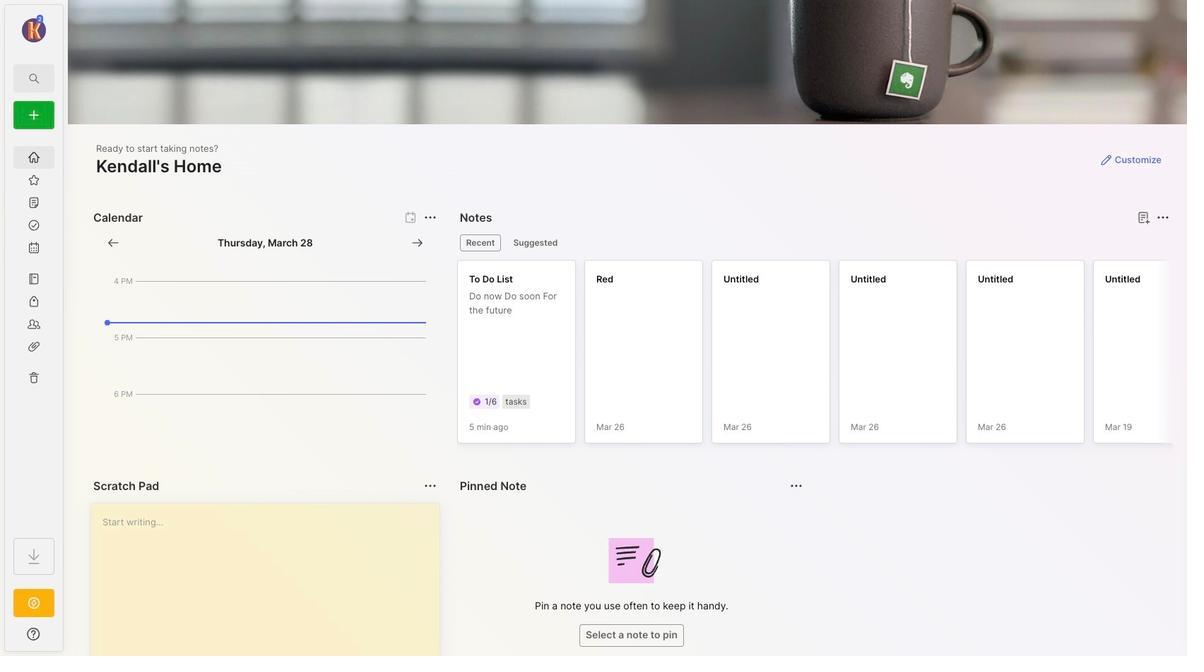 Task type: vqa. For each thing, say whether or not it's contained in the screenshot.
the left tab
yes



Task type: describe. For each thing, give the bounding box(es) containing it.
1 tab from the left
[[460, 235, 502, 252]]

more actions image
[[422, 478, 439, 495]]

2 tab from the left
[[507, 235, 564, 252]]

click to expand image
[[62, 631, 72, 648]]

upgrade image
[[25, 595, 42, 612]]

Choose date to view field
[[218, 236, 313, 250]]

main element
[[0, 0, 68, 657]]



Task type: locate. For each thing, give the bounding box(es) containing it.
tree
[[5, 138, 63, 526]]

row group
[[457, 260, 1188, 453]]

WHAT'S NEW field
[[5, 624, 63, 646]]

edit search image
[[25, 70, 42, 87]]

home image
[[27, 151, 41, 165]]

tab list
[[460, 235, 1168, 252]]

tab
[[460, 235, 502, 252], [507, 235, 564, 252]]

2 more actions image from the left
[[1155, 209, 1172, 226]]

1 horizontal spatial tab
[[507, 235, 564, 252]]

0 horizontal spatial more actions image
[[422, 209, 439, 226]]

1 more actions image from the left
[[422, 209, 439, 226]]

0 horizontal spatial tab
[[460, 235, 502, 252]]

tree inside main element
[[5, 138, 63, 526]]

Start writing… text field
[[103, 504, 439, 657]]

1 horizontal spatial more actions image
[[1155, 209, 1172, 226]]

More actions field
[[420, 208, 440, 228], [1154, 208, 1174, 228], [420, 477, 440, 496], [787, 477, 807, 496]]

more actions image
[[422, 209, 439, 226], [1155, 209, 1172, 226]]

Account field
[[5, 13, 63, 45]]



